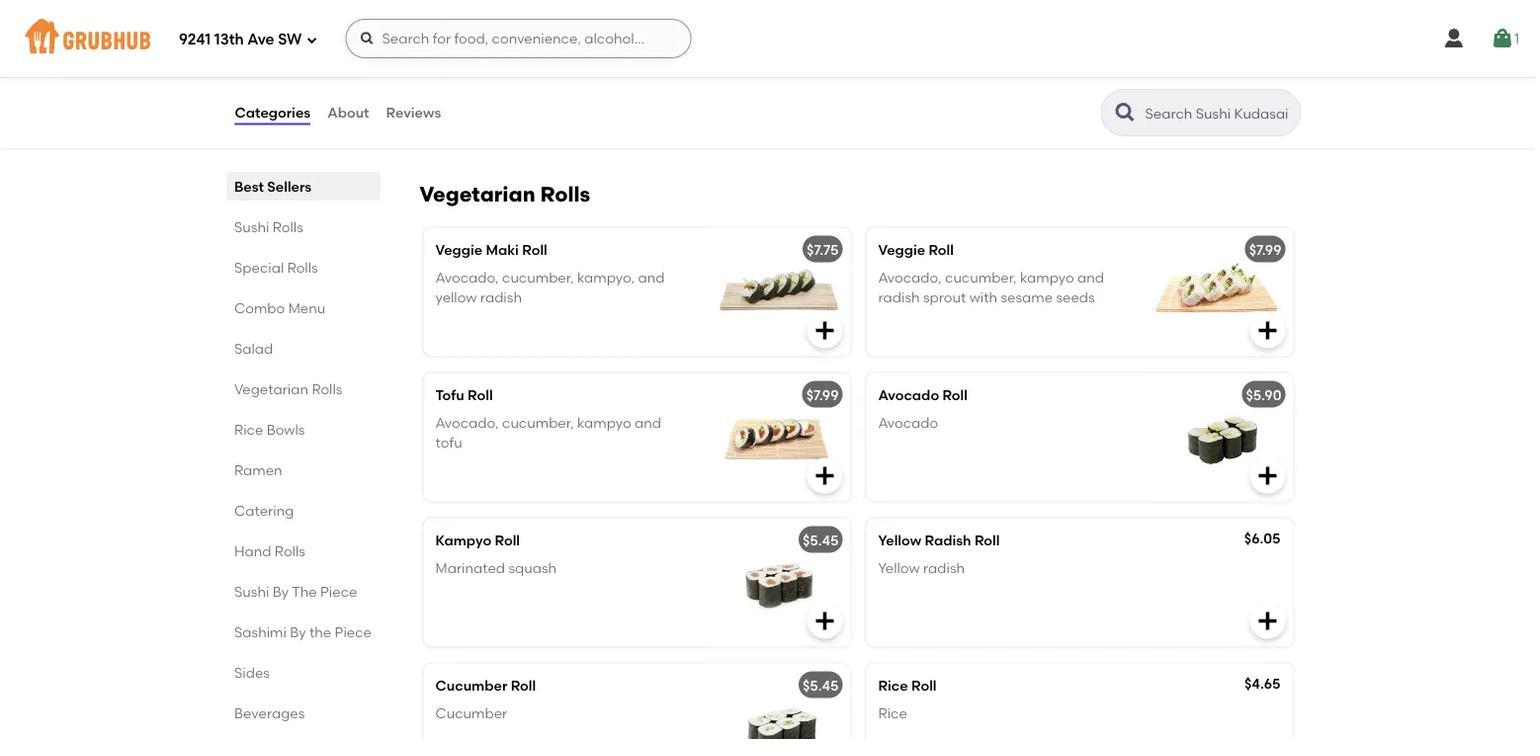 Task type: describe. For each thing, give the bounding box(es) containing it.
cucumber for cucumber
[[436, 705, 508, 722]]

about button
[[327, 77, 370, 148]]

rolls for the sushi rolls tab in the top of the page
[[272, 219, 303, 235]]

sushi for sushi rolls
[[234, 219, 269, 235]]

ramen
[[234, 462, 282, 479]]

svg image for yellow radish
[[1256, 610, 1280, 633]]

tofu roll
[[436, 387, 493, 403]]

tofu
[[436, 387, 465, 403]]

avocado for avocado
[[879, 415, 939, 431]]

seeds
[[1057, 289, 1095, 306]]

categories button
[[234, 77, 312, 148]]

seaweed salad button
[[424, 12, 851, 141]]

veggie for veggie maki roll
[[436, 241, 483, 258]]

sw
[[278, 31, 302, 49]]

avocado, cucumber, kampyo and radish sprout with sesame seeds
[[879, 269, 1105, 306]]

piece for sushi by the piece
[[320, 583, 357, 600]]

sides
[[234, 665, 269, 681]]

hand rolls
[[234, 543, 305, 560]]

sushi by the piece
[[234, 583, 357, 600]]

$5.45 for cucumber
[[803, 677, 839, 694]]

sprout
[[924, 289, 966, 306]]

rice bowls
[[234, 421, 305, 438]]

2 horizontal spatial radish
[[924, 560, 965, 577]]

avocado, cucumber, kampyo, and yellow radish
[[436, 269, 665, 306]]

cucumber, inside avocado, cucumber, kampyo and tofu
[[502, 415, 574, 431]]

yellow for yellow radish roll
[[879, 532, 922, 549]]

0 vertical spatial vegetarian
[[420, 181, 536, 207]]

$7.99 for avocado, cucumber, kampyo and tofu
[[807, 387, 839, 403]]

sushi rolls tab
[[234, 217, 372, 237]]

tofu
[[436, 435, 462, 451]]

by for the
[[290, 624, 306, 641]]

radish inside avocado, cucumber, kampyo and radish sprout with sesame seeds
[[879, 289, 920, 306]]

sides tab
[[234, 663, 372, 683]]

search icon image
[[1114, 101, 1138, 125]]

salad tab
[[234, 338, 372, 359]]

with
[[970, 289, 998, 306]]

sashimi by the piece tab
[[234, 622, 372, 643]]

veggie roll image
[[1146, 228, 1294, 356]]

avocado, cucumber, kampyo and tofu
[[436, 415, 662, 451]]

avocado roll
[[879, 387, 968, 403]]

rolls for 'vegetarian rolls' tab on the left of the page
[[311, 381, 342, 398]]

1
[[1515, 30, 1520, 47]]

yellow radish roll
[[879, 532, 1000, 549]]

cucumber, for sprout
[[945, 269, 1017, 286]]

9241 13th ave sw
[[179, 31, 302, 49]]

roll for avocado, cucumber, kampyo and radish sprout with sesame seeds
[[929, 241, 954, 258]]

main navigation navigation
[[0, 0, 1536, 77]]

kampyo for avocado, cucumber, kampyo and radish sprout with sesame seeds
[[1021, 269, 1075, 286]]

rice for rice bowls
[[234, 421, 263, 438]]

roll for avocado, cucumber, kampyo and tofu
[[468, 387, 493, 403]]

rolls for hand rolls tab at the left
[[274, 543, 305, 560]]

beverages tab
[[234, 703, 372, 724]]

veggie for veggie roll
[[879, 241, 926, 258]]

kampyo roll
[[436, 532, 520, 549]]

the
[[309, 624, 331, 641]]

avocado roll image
[[1146, 373, 1294, 502]]

sushi rolls
[[234, 219, 303, 235]]

and for avocado, cucumber, kampyo and radish sprout with sesame seeds
[[1078, 269, 1105, 286]]

roll for marinated squash
[[495, 532, 520, 549]]

kampyo
[[436, 532, 492, 549]]

$6.05
[[1245, 530, 1281, 547]]

13th
[[214, 31, 244, 49]]

svg image inside '1' button
[[1491, 27, 1515, 50]]

rice roll
[[879, 677, 937, 694]]

special rolls tab
[[234, 257, 372, 278]]

veggie maki roll image
[[703, 228, 851, 356]]

and for avocado, cucumber, kampyo and tofu
[[635, 415, 662, 431]]

$4.65
[[1245, 675, 1281, 692]]

avocado for avocado roll
[[879, 387, 940, 403]]

svg image for avocado, cucumber, kampyo, and yellow radish
[[813, 319, 837, 343]]

ave
[[247, 31, 275, 49]]

1 button
[[1491, 21, 1520, 56]]



Task type: vqa. For each thing, say whether or not it's contained in the screenshot.
first Asian from left
no



Task type: locate. For each thing, give the bounding box(es) containing it.
1 avocado from the top
[[879, 387, 940, 403]]

avocado, inside avocado, cucumber, kampyo and radish sprout with sesame seeds
[[879, 269, 942, 286]]

1 cucumber from the top
[[436, 677, 508, 694]]

piece
[[320, 583, 357, 600], [334, 624, 371, 641]]

0 vertical spatial sushi
[[234, 219, 269, 235]]

special rolls
[[234, 259, 318, 276]]

1 $5.45 from the top
[[803, 532, 839, 549]]

rolls up veggie maki roll
[[541, 181, 591, 207]]

vegetarian inside tab
[[234, 381, 308, 398]]

svg image for avocado, cucumber, kampyo and radish sprout with sesame seeds
[[1256, 319, 1280, 343]]

seaweed salad
[[436, 26, 541, 42]]

1 vertical spatial $7.99
[[807, 387, 839, 403]]

vegetarian up "rice bowls"
[[234, 381, 308, 398]]

radish down the radish
[[924, 560, 965, 577]]

roll for rice
[[912, 677, 937, 694]]

hand
[[234, 543, 271, 560]]

1 vertical spatial sushi
[[234, 583, 269, 600]]

0 vertical spatial piece
[[320, 583, 357, 600]]

1 horizontal spatial by
[[290, 624, 306, 641]]

cucumber for cucumber roll
[[436, 677, 508, 694]]

categories
[[235, 104, 311, 121]]

1 vertical spatial piece
[[334, 624, 371, 641]]

marinated
[[436, 560, 505, 577]]

2 veggie from the left
[[879, 241, 926, 258]]

best
[[234, 178, 263, 195]]

by inside tab
[[272, 583, 288, 600]]

by inside tab
[[290, 624, 306, 641]]

$5.45 for marinated squash
[[803, 532, 839, 549]]

0 horizontal spatial veggie
[[436, 241, 483, 258]]

and for avocado, cucumber, kampyo, and yellow radish
[[638, 269, 665, 286]]

piece inside tab
[[334, 624, 371, 641]]

reviews
[[386, 104, 441, 121]]

sashimi
[[234, 624, 286, 641]]

yellow
[[436, 289, 477, 306]]

rolls down sellers
[[272, 219, 303, 235]]

rolls down salad tab
[[311, 381, 342, 398]]

avocado, inside avocado, cucumber, kampyo, and yellow radish
[[436, 269, 499, 286]]

sesame
[[1001, 289, 1053, 306]]

avocado
[[879, 387, 940, 403], [879, 415, 939, 431]]

svg image for avocado, cucumber, kampyo and tofu
[[813, 464, 837, 488]]

avocado, down veggie roll
[[879, 269, 942, 286]]

0 vertical spatial salad
[[502, 26, 541, 42]]

reviews button
[[385, 77, 442, 148]]

$7.99 for avocado, cucumber, kampyo and radish sprout with sesame seeds
[[1250, 241, 1282, 258]]

2 sushi from the top
[[234, 583, 269, 600]]

by for the
[[272, 583, 288, 600]]

radish right yellow
[[480, 289, 522, 306]]

beverages
[[234, 705, 304, 722]]

1 horizontal spatial salad
[[502, 26, 541, 42]]

0 vertical spatial avocado
[[879, 387, 940, 403]]

and inside avocado, cucumber, kampyo, and yellow radish
[[638, 269, 665, 286]]

2 vertical spatial rice
[[879, 705, 908, 722]]

2 $5.45 from the top
[[803, 677, 839, 694]]

vegetarian rolls up maki at top left
[[420, 181, 591, 207]]

avocado, up tofu
[[436, 415, 499, 431]]

salad inside button
[[502, 26, 541, 42]]

best sellers
[[234, 178, 311, 195]]

avocado, for radish
[[436, 269, 499, 286]]

bowls
[[266, 421, 305, 438]]

sushi inside tab
[[234, 219, 269, 235]]

$5.45
[[803, 532, 839, 549], [803, 677, 839, 694]]

2 cucumber from the top
[[436, 705, 508, 722]]

yellow radish
[[879, 560, 965, 577]]

radish
[[925, 532, 972, 549]]

cucumber, inside avocado, cucumber, kampyo and radish sprout with sesame seeds
[[945, 269, 1017, 286]]

marinated squash
[[436, 560, 557, 577]]

Search for food, convenience, alcohol... search field
[[346, 19, 692, 58]]

1 vertical spatial vegetarian
[[234, 381, 308, 398]]

combo menu tab
[[234, 298, 372, 318]]

avocado, inside avocado, cucumber, kampyo and tofu
[[436, 415, 499, 431]]

$7.99
[[1250, 241, 1282, 258], [807, 387, 839, 403]]

2 avocado from the top
[[879, 415, 939, 431]]

0 vertical spatial rice
[[234, 421, 263, 438]]

0 vertical spatial $7.99
[[1250, 241, 1282, 258]]

0 vertical spatial yellow
[[879, 532, 922, 549]]

1 vertical spatial avocado
[[879, 415, 939, 431]]

1 veggie from the left
[[436, 241, 483, 258]]

roll for avocado
[[943, 387, 968, 403]]

1 horizontal spatial veggie
[[879, 241, 926, 258]]

veggie maki roll
[[436, 241, 548, 258]]

vegetarian rolls
[[420, 181, 591, 207], [234, 381, 342, 398]]

svg image
[[1443, 27, 1467, 50], [1491, 27, 1515, 50], [359, 31, 375, 46], [306, 34, 318, 46], [1256, 464, 1280, 488], [813, 610, 837, 633]]

sashimi by the piece
[[234, 624, 371, 641]]

seaweed salad image
[[703, 12, 851, 141]]

piece for sashimi by the piece
[[334, 624, 371, 641]]

0 vertical spatial vegetarian rolls
[[420, 181, 591, 207]]

catering tab
[[234, 500, 372, 521]]

1 horizontal spatial vegetarian rolls
[[420, 181, 591, 207]]

1 vertical spatial vegetarian rolls
[[234, 381, 342, 398]]

avocado, for sprout
[[879, 269, 942, 286]]

0 horizontal spatial vegetarian
[[234, 381, 308, 398]]

vegetarian rolls tab
[[234, 379, 372, 400]]

rolls inside tab
[[274, 543, 305, 560]]

vegetarian rolls inside tab
[[234, 381, 342, 398]]

radish
[[480, 289, 522, 306], [879, 289, 920, 306], [924, 560, 965, 577]]

rolls down the sushi rolls tab in the top of the page
[[287, 259, 318, 276]]

1 vertical spatial $5.45
[[803, 677, 839, 694]]

1 horizontal spatial vegetarian
[[420, 181, 536, 207]]

sushi for sushi by the piece
[[234, 583, 269, 600]]

radish left sprout
[[879, 289, 920, 306]]

vegetarian rolls up bowls
[[234, 381, 342, 398]]

vegetarian up veggie maki roll
[[420, 181, 536, 207]]

sushi
[[234, 219, 269, 235], [234, 583, 269, 600]]

roll
[[522, 241, 548, 258], [929, 241, 954, 258], [468, 387, 493, 403], [943, 387, 968, 403], [495, 532, 520, 549], [975, 532, 1000, 549], [511, 677, 536, 694], [912, 677, 937, 694]]

veggie up sprout
[[879, 241, 926, 258]]

and inside avocado, cucumber, kampyo and radish sprout with sesame seeds
[[1078, 269, 1105, 286]]

Search Sushi Kudasai search field
[[1144, 104, 1295, 123]]

0 vertical spatial cucumber
[[436, 677, 508, 694]]

kampyo,
[[578, 269, 635, 286]]

veggie left maki at top left
[[436, 241, 483, 258]]

the
[[291, 583, 317, 600]]

1 yellow from the top
[[879, 532, 922, 549]]

ramen tab
[[234, 460, 372, 481]]

rice inside tab
[[234, 421, 263, 438]]

and inside avocado, cucumber, kampyo and tofu
[[635, 415, 662, 431]]

combo menu
[[234, 300, 325, 316]]

avocado, up yellow
[[436, 269, 499, 286]]

1 vertical spatial yellow
[[879, 560, 920, 577]]

1 sushi from the top
[[234, 219, 269, 235]]

salad
[[502, 26, 541, 42], [234, 340, 273, 357]]

1 vertical spatial kampyo
[[578, 415, 632, 431]]

sushi down best
[[234, 219, 269, 235]]

rolls for the special rolls tab on the left of the page
[[287, 259, 318, 276]]

best sellers tab
[[234, 176, 372, 197]]

2 yellow from the top
[[879, 560, 920, 577]]

1 horizontal spatial kampyo
[[1021, 269, 1075, 286]]

1 vertical spatial salad
[[234, 340, 273, 357]]

rolls right hand
[[274, 543, 305, 560]]

special
[[234, 259, 284, 276]]

veggie
[[436, 241, 483, 258], [879, 241, 926, 258]]

rolls
[[541, 181, 591, 207], [272, 219, 303, 235], [287, 259, 318, 276], [311, 381, 342, 398], [274, 543, 305, 560]]

1 vertical spatial by
[[290, 624, 306, 641]]

kampyo
[[1021, 269, 1075, 286], [578, 415, 632, 431]]

0 horizontal spatial salad
[[234, 340, 273, 357]]

cucumber roll
[[436, 677, 536, 694]]

roll for cucumber
[[511, 677, 536, 694]]

sushi by the piece tab
[[234, 581, 372, 602]]

1 horizontal spatial $7.99
[[1250, 241, 1282, 258]]

1 vertical spatial rice
[[879, 677, 908, 694]]

radish inside avocado, cucumber, kampyo, and yellow radish
[[480, 289, 522, 306]]

$5.90
[[1247, 387, 1282, 403]]

vegetarian
[[420, 181, 536, 207], [234, 381, 308, 398]]

cucumber, inside avocado, cucumber, kampyo, and yellow radish
[[502, 269, 574, 286]]

combo
[[234, 300, 285, 316]]

0 horizontal spatial kampyo
[[578, 415, 632, 431]]

maki
[[486, 241, 519, 258]]

0 vertical spatial kampyo
[[1021, 269, 1075, 286]]

rice bowls tab
[[234, 419, 372, 440]]

1 vertical spatial cucumber
[[436, 705, 508, 722]]

svg image
[[813, 319, 837, 343], [1256, 319, 1280, 343], [813, 464, 837, 488], [1256, 610, 1280, 633]]

salad inside tab
[[234, 340, 273, 357]]

hand rolls tab
[[234, 541, 372, 562]]

0 vertical spatial by
[[272, 583, 288, 600]]

seaweed
[[436, 26, 499, 42]]

about
[[327, 104, 369, 121]]

1 horizontal spatial radish
[[879, 289, 920, 306]]

catering
[[234, 502, 294, 519]]

0 horizontal spatial $7.99
[[807, 387, 839, 403]]

kampyo inside avocado, cucumber, kampyo and tofu
[[578, 415, 632, 431]]

veggie roll
[[879, 241, 954, 258]]

kampyo roll image
[[703, 519, 851, 647]]

sushi inside tab
[[234, 583, 269, 600]]

yellow
[[879, 532, 922, 549], [879, 560, 920, 577]]

salad right the seaweed
[[502, 26, 541, 42]]

by
[[272, 583, 288, 600], [290, 624, 306, 641]]

kampyo inside avocado, cucumber, kampyo and radish sprout with sesame seeds
[[1021, 269, 1075, 286]]

yellow up yellow radish
[[879, 532, 922, 549]]

yellow down yellow radish roll
[[879, 560, 920, 577]]

cucumber roll image
[[703, 664, 851, 740]]

salad down combo
[[234, 340, 273, 357]]

0 horizontal spatial vegetarian rolls
[[234, 381, 342, 398]]

9241
[[179, 31, 211, 49]]

piece inside tab
[[320, 583, 357, 600]]

squash
[[509, 560, 557, 577]]

sellers
[[267, 178, 311, 195]]

0 horizontal spatial radish
[[480, 289, 522, 306]]

rice
[[234, 421, 263, 438], [879, 677, 908, 694], [879, 705, 908, 722]]

yellow for yellow radish
[[879, 560, 920, 577]]

menu
[[288, 300, 325, 316]]

and
[[638, 269, 665, 286], [1078, 269, 1105, 286], [635, 415, 662, 431]]

cucumber, for radish
[[502, 269, 574, 286]]

kampyo for avocado, cucumber, kampyo and tofu
[[578, 415, 632, 431]]

cucumber,
[[502, 269, 574, 286], [945, 269, 1017, 286], [502, 415, 574, 431]]

$7.75
[[807, 241, 839, 258]]

0 horizontal spatial by
[[272, 583, 288, 600]]

avocado,
[[436, 269, 499, 286], [879, 269, 942, 286], [436, 415, 499, 431]]

sushi down hand
[[234, 583, 269, 600]]

tofu roll image
[[703, 373, 851, 502]]

0 vertical spatial $5.45
[[803, 532, 839, 549]]

cucumber
[[436, 677, 508, 694], [436, 705, 508, 722]]

rice for rice roll
[[879, 677, 908, 694]]



